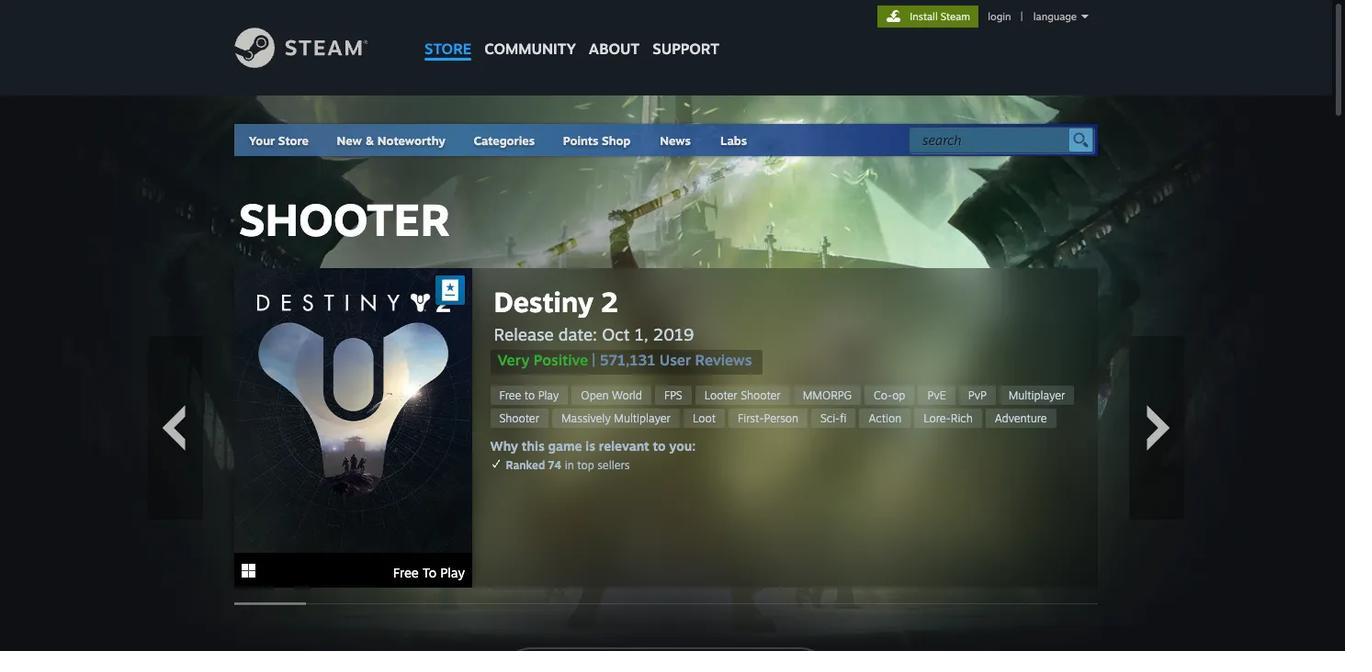 Task type: describe. For each thing, give the bounding box(es) containing it.
noteworthy
[[377, 133, 446, 148]]

steam
[[941, 10, 971, 23]]

points shop
[[563, 133, 631, 148]]

looter shooter
[[705, 389, 781, 403]]

store link
[[418, 0, 478, 67]]

massively multiplayer
[[562, 412, 671, 426]]

about link
[[583, 0, 646, 62]]

fi
[[841, 412, 847, 426]]

co-op
[[875, 389, 906, 403]]

store
[[278, 133, 309, 148]]

top
[[578, 459, 595, 472]]

you:
[[670, 438, 696, 454]]

destiny
[[494, 285, 594, 319]]

0 horizontal spatial shooter
[[239, 192, 450, 247]]

pvp link
[[960, 386, 996, 405]]

first-person link
[[729, 409, 808, 428]]

co-op link
[[865, 386, 915, 405]]

about
[[589, 40, 640, 58]]

free for free to play
[[500, 389, 522, 403]]

points shop link
[[548, 124, 645, 156]]

loot link
[[684, 409, 726, 428]]

game
[[549, 438, 583, 454]]

action
[[869, 412, 902, 426]]

login
[[988, 10, 1011, 23]]

shop
[[602, 133, 631, 148]]

multiplayer shooter
[[500, 389, 1066, 426]]

previous image
[[151, 405, 197, 451]]

user
[[660, 351, 692, 369]]

looter shooter link
[[696, 386, 791, 405]]

74
[[549, 459, 562, 472]]

free to play
[[393, 565, 465, 581]]

co-
[[875, 389, 893, 403]]

next image
[[1136, 405, 1182, 451]]

first-
[[738, 412, 765, 426]]

date:
[[559, 324, 598, 345]]

reviews
[[696, 351, 753, 369]]

community link
[[478, 0, 583, 67]]

your store link
[[249, 133, 309, 148]]

rich
[[952, 412, 973, 426]]

positive
[[534, 351, 589, 369]]

massively multiplayer link
[[553, 409, 680, 428]]

very
[[498, 351, 530, 369]]

mmorpg link
[[794, 386, 862, 405]]

in
[[565, 459, 575, 472]]

adventure link
[[986, 409, 1057, 428]]

0 vertical spatial |
[[1021, 10, 1023, 23]]

to inside free to play link
[[525, 389, 535, 403]]

lore-rich
[[924, 412, 973, 426]]

pve
[[928, 389, 947, 403]]

pvp
[[969, 389, 987, 403]]

new
[[337, 133, 362, 148]]

massively
[[562, 412, 611, 426]]

free to play link
[[491, 386, 569, 405]]

categories
[[474, 133, 535, 148]]

person
[[765, 412, 799, 426]]

open world
[[582, 389, 643, 403]]

sellers
[[598, 459, 631, 472]]

ranked 74 in top sellers
[[506, 459, 631, 472]]

relevant
[[599, 438, 650, 454]]

language
[[1034, 10, 1077, 23]]

| inside the destiny 2 release date: oct 1, 2019 very positive | 571,131 user reviews
[[592, 351, 596, 369]]



Task type: locate. For each thing, give the bounding box(es) containing it.
this
[[522, 438, 545, 454]]

install steam link
[[878, 6, 979, 28]]

support link
[[646, 0, 726, 62]]

1 horizontal spatial |
[[1021, 10, 1023, 23]]

your store
[[249, 133, 309, 148]]

ranked
[[506, 459, 546, 472]]

fps
[[665, 389, 683, 403]]

shooter inside multiplayer shooter
[[500, 412, 540, 426]]

pve link
[[919, 386, 956, 405]]

multiplayer inside multiplayer shooter
[[1009, 389, 1066, 403]]

why this game is relevant to you:
[[491, 438, 696, 454]]

1 vertical spatial multiplayer
[[615, 412, 671, 426]]

labs
[[721, 133, 747, 148]]

0 vertical spatial multiplayer
[[1009, 389, 1066, 403]]

store
[[425, 40, 472, 58]]

mmorpg
[[803, 389, 852, 403]]

1 horizontal spatial play
[[539, 389, 560, 403]]

destiny 2 image
[[234, 268, 472, 553]]

free to play link
[[234, 268, 472, 591]]

0 vertical spatial free
[[500, 389, 522, 403]]

new & noteworthy
[[337, 133, 446, 148]]

0 vertical spatial play
[[539, 389, 560, 403]]

multiplayer up the adventure link
[[1009, 389, 1066, 403]]

release
[[494, 324, 554, 345]]

1 vertical spatial shooter
[[741, 389, 781, 403]]

destiny 2 release date: oct 1, 2019 very positive | 571,131 user reviews
[[494, 285, 753, 369]]

0 horizontal spatial multiplayer
[[615, 412, 671, 426]]

multiplayer down world
[[615, 412, 671, 426]]

2019
[[654, 324, 695, 345]]

to left you:
[[653, 438, 666, 454]]

news link
[[645, 124, 706, 156]]

your
[[249, 133, 275, 148]]

1 vertical spatial to
[[653, 438, 666, 454]]

571,131
[[600, 351, 656, 369]]

points
[[563, 133, 599, 148]]

&
[[365, 133, 374, 148]]

free to play
[[500, 389, 560, 403]]

1 horizontal spatial to
[[653, 438, 666, 454]]

1 horizontal spatial shooter
[[500, 412, 540, 426]]

play
[[539, 389, 560, 403], [440, 565, 465, 581]]

2
[[602, 285, 619, 319]]

| right login link
[[1021, 10, 1023, 23]]

0 horizontal spatial to
[[525, 389, 535, 403]]

why
[[491, 438, 519, 454]]

install
[[910, 10, 938, 23]]

login link
[[985, 10, 1015, 23]]

open world link
[[572, 386, 652, 405]]

1 horizontal spatial free
[[500, 389, 522, 403]]

free
[[500, 389, 522, 403], [393, 565, 419, 581]]

play up shooter "link"
[[539, 389, 560, 403]]

lore-rich link
[[915, 409, 983, 428]]

0 vertical spatial to
[[525, 389, 535, 403]]

search text field
[[923, 129, 1065, 153]]

2 horizontal spatial shooter
[[741, 389, 781, 403]]

0 horizontal spatial |
[[592, 351, 596, 369]]

free inside free to play link
[[393, 565, 419, 581]]

labs link
[[706, 124, 762, 156]]

new & noteworthy link
[[337, 133, 446, 148]]

shooter for looter
[[741, 389, 781, 403]]

free for free to play
[[393, 565, 419, 581]]

play right to
[[440, 565, 465, 581]]

multiplayer
[[1009, 389, 1066, 403], [615, 412, 671, 426]]

sci-fi link
[[812, 409, 857, 428]]

install steam
[[910, 10, 971, 23]]

shooter link
[[491, 409, 549, 428]]

free up shooter "link"
[[500, 389, 522, 403]]

play for free to play
[[539, 389, 560, 403]]

free left to
[[393, 565, 419, 581]]

open
[[582, 389, 609, 403]]

fps link
[[656, 386, 692, 405]]

is
[[586, 438, 596, 454]]

world
[[613, 389, 643, 403]]

0 horizontal spatial play
[[440, 565, 465, 581]]

action link
[[860, 409, 911, 428]]

adventure
[[996, 412, 1048, 426]]

first-person
[[738, 412, 799, 426]]

shooter for multiplayer
[[500, 412, 540, 426]]

community
[[485, 40, 576, 58]]

loot
[[693, 412, 716, 426]]

shooter down new
[[239, 192, 450, 247]]

categories link
[[474, 133, 535, 148]]

support
[[653, 40, 720, 58]]

1,
[[635, 324, 649, 345]]

| down "date:"
[[592, 351, 596, 369]]

1 vertical spatial |
[[592, 351, 596, 369]]

to
[[423, 565, 437, 581]]

sci-fi
[[821, 412, 847, 426]]

free inside free to play link
[[500, 389, 522, 403]]

to up shooter "link"
[[525, 389, 535, 403]]

looter
[[705, 389, 738, 403]]

multiplayer link
[[1000, 386, 1075, 405]]

shooter down free to play link
[[500, 412, 540, 426]]

shooter up first-person link
[[741, 389, 781, 403]]

1 vertical spatial free
[[393, 565, 419, 581]]

0 vertical spatial shooter
[[239, 192, 450, 247]]

0 horizontal spatial free
[[393, 565, 419, 581]]

1 horizontal spatial multiplayer
[[1009, 389, 1066, 403]]

play for free to play
[[440, 565, 465, 581]]

op
[[893, 389, 906, 403]]

2 vertical spatial shooter
[[500, 412, 540, 426]]

lore-
[[924, 412, 952, 426]]

1 vertical spatial play
[[440, 565, 465, 581]]

destiny 2 link
[[494, 285, 764, 319]]

oct
[[603, 324, 630, 345]]

sci-
[[821, 412, 841, 426]]

news
[[660, 133, 691, 148]]



Task type: vqa. For each thing, say whether or not it's contained in the screenshot.
rpg within the "LINK"
no



